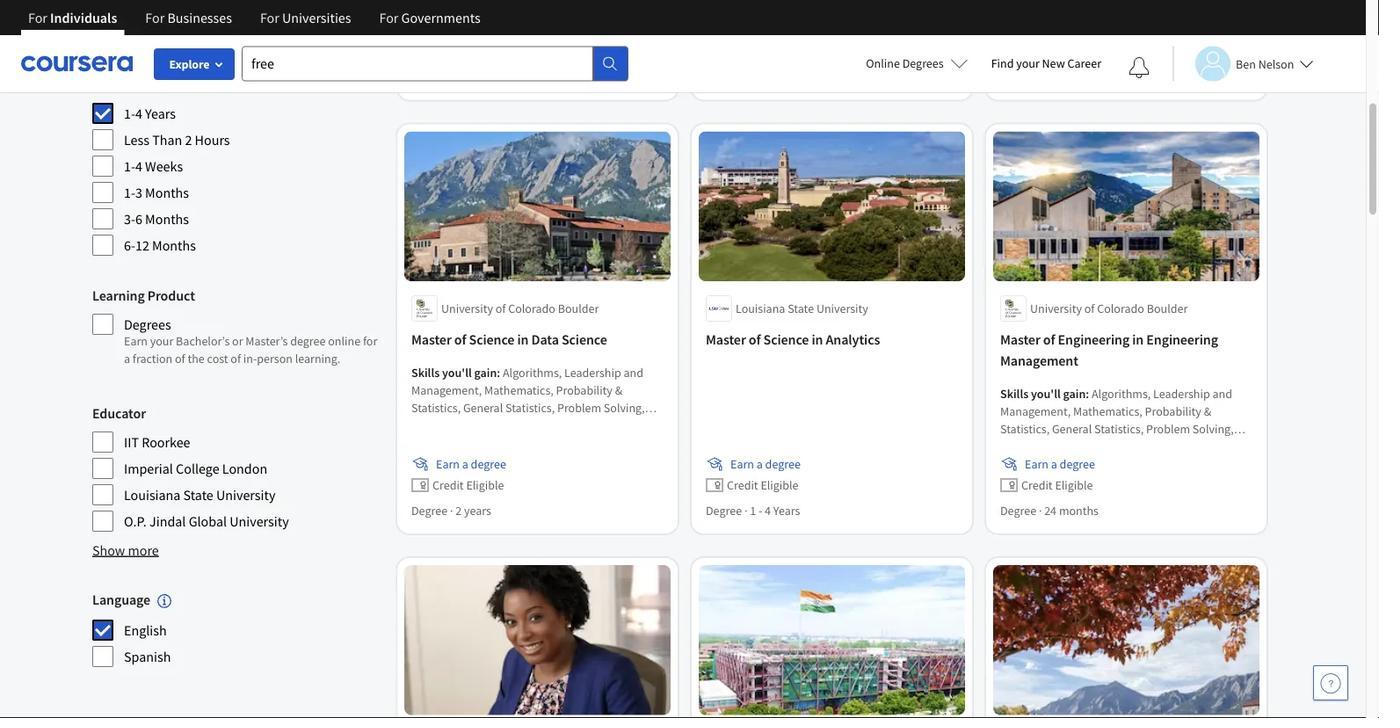 Task type: describe. For each thing, give the bounding box(es) containing it.
master for master of engineering in engineering management
[[1000, 330, 1041, 348]]

jindal
[[149, 513, 186, 530]]

master's
[[246, 333, 288, 349]]

: for engineering
[[1086, 386, 1089, 402]]

online
[[866, 55, 900, 71]]

or
[[232, 333, 243, 349]]

global
[[189, 513, 227, 530]]

science for master of science in analytics
[[764, 330, 809, 348]]

governments
[[401, 9, 481, 26]]

than
[[152, 131, 182, 149]]

master of science in analytics
[[706, 330, 880, 348]]

explore button
[[154, 48, 235, 80]]

skills you'll gain : for science
[[411, 365, 503, 381]]

iit roorkee
[[124, 433, 190, 451]]

months for 1-3 months
[[145, 184, 189, 201]]

skills for master of engineering in engineering management
[[1000, 386, 1029, 402]]

12
[[135, 236, 149, 254]]

online
[[328, 333, 361, 349]]

2 for years
[[456, 503, 462, 519]]

ben
[[1236, 56, 1256, 72]]

educator group
[[92, 403, 380, 533]]

1 horizontal spatial louisiana
[[736, 301, 785, 316]]

find
[[991, 55, 1014, 71]]

learning
[[92, 287, 145, 304]]

hours
[[195, 131, 230, 149]]

degree · 2 years
[[411, 503, 491, 519]]

3
[[135, 184, 142, 201]]

iit
[[124, 433, 139, 451]]

in-
[[243, 351, 257, 367]]

months for 3-6 months
[[145, 210, 189, 228]]

master of science in data science link
[[411, 329, 664, 350]]

university up master of science in analytics link
[[817, 301, 868, 316]]

1 show more button from the top
[[92, 25, 159, 46]]

3-
[[124, 210, 135, 228]]

coursera image
[[21, 49, 133, 78]]

master of engineering in engineering management link
[[1000, 329, 1253, 371]]

6
[[135, 210, 142, 228]]

for governments
[[379, 9, 481, 26]]

What do you want to learn? text field
[[242, 46, 593, 81]]

months for 6-12 months
[[152, 236, 196, 254]]

louisiana inside educator group
[[124, 486, 181, 504]]

4 for years
[[135, 105, 142, 122]]

product
[[147, 287, 195, 304]]

university up management at the right of the page
[[1030, 301, 1082, 316]]

years
[[464, 503, 491, 519]]

master of engineering in engineering management
[[1000, 330, 1218, 369]]

cost
[[207, 351, 228, 367]]

educator
[[92, 404, 146, 422]]

online degrees button
[[852, 44, 983, 83]]

1
[[750, 503, 756, 519]]

1 horizontal spatial degree · 24 months
[[1000, 503, 1099, 519]]

2 for hours
[[185, 131, 192, 149]]

college
[[176, 460, 219, 477]]

weeks
[[145, 157, 183, 175]]

2 show more button from the top
[[92, 540, 159, 561]]

0 horizontal spatial degree · 24 months
[[411, 69, 510, 85]]

colorado for engineering
[[1097, 301, 1145, 316]]

1-4 years
[[124, 105, 176, 122]]

duration
[[92, 76, 144, 93]]

2 science from the left
[[562, 330, 607, 348]]

learning.
[[295, 351, 340, 367]]

in for engineering
[[1133, 330, 1144, 348]]

you'll for engineering
[[1031, 386, 1061, 402]]

fraction
[[133, 351, 172, 367]]

1- for 1-4 weeks
[[124, 157, 135, 175]]

o.p. jindal global university
[[124, 513, 289, 530]]

6-12 months
[[124, 236, 196, 254]]

for for universities
[[260, 9, 279, 26]]

1-3 months
[[124, 184, 189, 201]]

data
[[531, 330, 559, 348]]

-
[[759, 503, 762, 519]]

o.p.
[[124, 513, 147, 530]]

2 more from the top
[[128, 542, 159, 559]]

less than 2 hours
[[124, 131, 230, 149]]

imperial college london
[[124, 460, 267, 477]]

degrees inside dropdown button
[[903, 55, 944, 71]]

earn inside "earn your bachelor's or master's degree online for a fraction of the cost of in-person learning."
[[124, 333, 148, 349]]

state inside educator group
[[183, 486, 213, 504]]

analytics
[[826, 330, 880, 348]]

degree · 24 to 60 months
[[1000, 69, 1127, 85]]

english
[[124, 621, 167, 639]]

to
[[1059, 69, 1070, 85]]

your for find
[[1016, 55, 1040, 71]]

individuals
[[50, 9, 117, 26]]

online degrees
[[866, 55, 944, 71]]



Task type: locate. For each thing, give the bounding box(es) containing it.
3 science from the left
[[764, 330, 809, 348]]

0 vertical spatial degrees
[[903, 55, 944, 71]]

language group
[[92, 589, 380, 668]]

you'll for science
[[442, 365, 472, 381]]

1 1- from the top
[[124, 105, 135, 122]]

1 vertical spatial gain
[[1063, 386, 1086, 402]]

0 horizontal spatial engineering
[[1058, 330, 1130, 348]]

1 vertical spatial show more button
[[92, 540, 159, 561]]

1 horizontal spatial gain
[[1063, 386, 1086, 402]]

show notifications image
[[1129, 57, 1150, 78]]

0 vertical spatial show
[[92, 26, 125, 44]]

1-
[[124, 105, 135, 122], [124, 157, 135, 175], [124, 184, 135, 201]]

show more down the o.p. at the left of page
[[92, 542, 159, 559]]

imperial
[[124, 460, 173, 477]]

colorado for science
[[508, 301, 556, 316]]

bachelor's
[[176, 333, 230, 349]]

1 show from the top
[[92, 26, 125, 44]]

colorado
[[508, 301, 556, 316], [1097, 301, 1145, 316]]

0 vertical spatial louisiana state university
[[736, 301, 868, 316]]

universities
[[282, 9, 351, 26]]

your right find
[[1016, 55, 1040, 71]]

boulder for data
[[558, 301, 599, 316]]

1- for 1-3 months
[[124, 184, 135, 201]]

degree · 24 months
[[411, 69, 510, 85], [1000, 503, 1099, 519]]

your
[[1016, 55, 1040, 71], [150, 333, 173, 349]]

find your new career
[[991, 55, 1102, 71]]

gain for engineering
[[1063, 386, 1086, 402]]

help center image
[[1320, 673, 1342, 694]]

2 vertical spatial 4
[[765, 503, 771, 519]]

1 vertical spatial louisiana
[[124, 486, 181, 504]]

more up duration
[[128, 26, 159, 44]]

2 vertical spatial 1-
[[124, 184, 135, 201]]

state
[[788, 301, 814, 316], [183, 486, 213, 504]]

0 horizontal spatial boulder
[[558, 301, 599, 316]]

language
[[92, 591, 150, 608]]

you'll
[[442, 365, 472, 381], [1031, 386, 1061, 402]]

: down master of science in data science
[[497, 365, 500, 381]]

for individuals
[[28, 9, 117, 26]]

london
[[222, 460, 267, 477]]

1 vertical spatial state
[[183, 486, 213, 504]]

0 vertical spatial louisiana
[[736, 301, 785, 316]]

master for master of science in analytics
[[706, 330, 746, 348]]

in inside master of engineering in engineering management
[[1133, 330, 1144, 348]]

degree
[[411, 69, 448, 85], [1000, 69, 1037, 85], [411, 503, 448, 519], [706, 503, 742, 519], [1000, 503, 1037, 519]]

1 horizontal spatial degrees
[[903, 55, 944, 71]]

skills you'll gain : for engineering
[[1000, 386, 1092, 402]]

for left universities at top
[[260, 9, 279, 26]]

1 vertical spatial degree · 24 months
[[1000, 503, 1099, 519]]

0 vertical spatial months
[[145, 184, 189, 201]]

university of colorado boulder up master of science in data science
[[441, 301, 599, 316]]

explore
[[169, 56, 210, 72]]

person
[[257, 351, 293, 367]]

years up than
[[145, 105, 176, 122]]

show more
[[92, 26, 159, 44], [92, 542, 159, 559]]

1 horizontal spatial 2
[[456, 503, 462, 519]]

2 in from the left
[[812, 330, 823, 348]]

of inside master of engineering in engineering management
[[1043, 330, 1055, 348]]

0 vertical spatial show more
[[92, 26, 159, 44]]

university of colorado boulder for engineering
[[1030, 301, 1188, 316]]

state down 'college'
[[183, 486, 213, 504]]

science left data
[[469, 330, 515, 348]]

4 for from the left
[[379, 9, 399, 26]]

years
[[145, 105, 176, 122], [773, 503, 800, 519]]

1 horizontal spatial master
[[706, 330, 746, 348]]

0 vertical spatial 2
[[185, 131, 192, 149]]

1- for 1-4 years
[[124, 105, 135, 122]]

1- up less
[[124, 105, 135, 122]]

degree inside "earn your bachelor's or master's degree online for a fraction of the cost of in-person learning."
[[290, 333, 326, 349]]

2 left years
[[456, 503, 462, 519]]

0 vertical spatial :
[[497, 365, 500, 381]]

eligible
[[466, 43, 504, 59], [1055, 43, 1093, 59], [466, 477, 504, 493], [761, 477, 799, 493], [1055, 477, 1093, 493]]

6-
[[124, 236, 135, 254]]

gain down master of science in data science
[[474, 365, 497, 381]]

months down 3-6 months
[[152, 236, 196, 254]]

2 show more from the top
[[92, 542, 159, 559]]

0 horizontal spatial colorado
[[508, 301, 556, 316]]

4 for weeks
[[135, 157, 142, 175]]

1 vertical spatial you'll
[[1031, 386, 1061, 402]]

science for master of science in data science
[[469, 330, 515, 348]]

show more button up duration
[[92, 25, 159, 46]]

2 vertical spatial months
[[152, 236, 196, 254]]

for left governments
[[379, 9, 399, 26]]

show down the o.p. at the left of page
[[92, 542, 125, 559]]

boulder up master of engineering in engineering management link
[[1147, 301, 1188, 316]]

in
[[517, 330, 529, 348], [812, 330, 823, 348], [1133, 330, 1144, 348]]

2 engineering from the left
[[1147, 330, 1218, 348]]

your up fraction
[[150, 333, 173, 349]]

university of colorado boulder for science
[[441, 301, 599, 316]]

for
[[363, 333, 377, 349]]

find your new career link
[[983, 53, 1110, 75]]

learning product
[[92, 287, 195, 304]]

credit
[[433, 43, 464, 59], [1022, 43, 1053, 59], [433, 477, 464, 493], [727, 477, 758, 493], [1022, 477, 1053, 493]]

0 vertical spatial skills you'll gain :
[[411, 365, 503, 381]]

1 vertical spatial show more
[[92, 542, 159, 559]]

1 engineering from the left
[[1058, 330, 1130, 348]]

1 vertical spatial more
[[128, 542, 159, 559]]

60
[[1072, 69, 1085, 85]]

4 up less
[[135, 105, 142, 122]]

months down weeks
[[145, 184, 189, 201]]

for left 'individuals'
[[28, 9, 47, 26]]

university down the london
[[216, 486, 275, 504]]

2 right than
[[185, 131, 192, 149]]

louisiana state university up master of science in analytics
[[736, 301, 868, 316]]

1 vertical spatial show
[[92, 542, 125, 559]]

colorado up master of engineering in engineering management link
[[1097, 301, 1145, 316]]

1 vertical spatial 2
[[456, 503, 462, 519]]

0 horizontal spatial skills
[[411, 365, 440, 381]]

colorado up master of science in data science link
[[508, 301, 556, 316]]

credit eligible
[[433, 43, 504, 59], [1022, 43, 1093, 59], [433, 477, 504, 493], [727, 477, 799, 493], [1022, 477, 1093, 493]]

0 vertical spatial show more button
[[92, 25, 159, 46]]

0 vertical spatial degree · 24 months
[[411, 69, 510, 85]]

0 vertical spatial 4
[[135, 105, 142, 122]]

1 horizontal spatial engineering
[[1147, 330, 1218, 348]]

2 horizontal spatial master
[[1000, 330, 1041, 348]]

louisiana down imperial
[[124, 486, 181, 504]]

1 vertical spatial 1-
[[124, 157, 135, 175]]

skills you'll gain : down management at the right of the page
[[1000, 386, 1092, 402]]

0 vertical spatial your
[[1016, 55, 1040, 71]]

boulder for engineering
[[1147, 301, 1188, 316]]

0 horizontal spatial you'll
[[442, 365, 472, 381]]

2 1- from the top
[[124, 157, 135, 175]]

1 boulder from the left
[[558, 301, 599, 316]]

master inside master of engineering in engineering management
[[1000, 330, 1041, 348]]

0 vertical spatial you'll
[[442, 365, 472, 381]]

nelson
[[1259, 56, 1294, 72]]

of
[[496, 301, 506, 316], [1085, 301, 1095, 316], [454, 330, 466, 348], [749, 330, 761, 348], [1043, 330, 1055, 348], [175, 351, 185, 367], [231, 351, 241, 367]]

0 vertical spatial more
[[128, 26, 159, 44]]

1 vertical spatial degrees
[[124, 316, 171, 333]]

1 horizontal spatial skills
[[1000, 386, 1029, 402]]

degree · 1 - 4 years
[[706, 503, 800, 519]]

3-6 months
[[124, 210, 189, 228]]

boulder
[[558, 301, 599, 316], [1147, 301, 1188, 316]]

months up 6-12 months
[[145, 210, 189, 228]]

months
[[470, 69, 510, 85], [1087, 69, 1127, 85], [1059, 503, 1099, 519]]

4 left weeks
[[135, 157, 142, 175]]

1 horizontal spatial science
[[562, 330, 607, 348]]

·
[[450, 69, 453, 85], [1039, 69, 1042, 85], [450, 503, 453, 519], [744, 503, 748, 519], [1039, 503, 1042, 519]]

university up master of science in data science
[[441, 301, 493, 316]]

1 vertical spatial louisiana state university
[[124, 486, 275, 504]]

2 university of colorado boulder from the left
[[1030, 301, 1188, 316]]

university of colorado boulder up master of engineering in engineering management
[[1030, 301, 1188, 316]]

0 horizontal spatial :
[[497, 365, 500, 381]]

1 show more from the top
[[92, 26, 159, 44]]

university right global
[[230, 513, 289, 530]]

1 horizontal spatial state
[[788, 301, 814, 316]]

degrees right online
[[903, 55, 944, 71]]

louisiana state university
[[736, 301, 868, 316], [124, 486, 275, 504]]

1 in from the left
[[517, 330, 529, 348]]

you'll down master of science in data science
[[442, 365, 472, 381]]

new
[[1042, 55, 1065, 71]]

louisiana up master of science in analytics
[[736, 301, 785, 316]]

years inside duration group
[[145, 105, 176, 122]]

management
[[1000, 352, 1079, 369]]

1 vertical spatial months
[[145, 210, 189, 228]]

1 master from the left
[[411, 330, 452, 348]]

4 right - on the bottom of the page
[[765, 503, 771, 519]]

0 horizontal spatial your
[[150, 333, 173, 349]]

louisiana state university inside educator group
[[124, 486, 275, 504]]

2 colorado from the left
[[1097, 301, 1145, 316]]

1- up 3- at the left top
[[124, 184, 135, 201]]

information about this filter group image
[[157, 594, 172, 608]]

: down master of engineering in engineering management
[[1086, 386, 1089, 402]]

years right - on the bottom of the page
[[773, 503, 800, 519]]

1 vertical spatial skills
[[1000, 386, 1029, 402]]

earn a degree
[[436, 22, 506, 38], [731, 22, 801, 38], [1025, 22, 1095, 38], [436, 456, 506, 472], [731, 456, 801, 472], [1025, 456, 1095, 472]]

1 university of colorado boulder from the left
[[441, 301, 599, 316]]

1 vertical spatial :
[[1086, 386, 1089, 402]]

skills you'll gain : down master of science in data science
[[411, 365, 503, 381]]

in for data
[[517, 330, 529, 348]]

0 vertical spatial years
[[145, 105, 176, 122]]

1 for from the left
[[28, 9, 47, 26]]

science inside master of science in analytics link
[[764, 330, 809, 348]]

gain
[[474, 365, 497, 381], [1063, 386, 1086, 402]]

less
[[124, 131, 149, 149]]

for businesses
[[145, 9, 232, 26]]

your inside "earn your bachelor's or master's degree online for a fraction of the cost of in-person learning."
[[150, 333, 173, 349]]

3 master from the left
[[1000, 330, 1041, 348]]

master
[[411, 330, 452, 348], [706, 330, 746, 348], [1000, 330, 1041, 348]]

show
[[92, 26, 125, 44], [92, 542, 125, 559]]

2 horizontal spatial science
[[764, 330, 809, 348]]

0 horizontal spatial state
[[183, 486, 213, 504]]

earn your bachelor's or master's degree online for a fraction of the cost of in-person learning.
[[124, 333, 377, 367]]

university of colorado boulder
[[441, 301, 599, 316], [1030, 301, 1188, 316]]

earn
[[436, 22, 460, 38], [731, 22, 754, 38], [1025, 22, 1049, 38], [124, 333, 148, 349], [436, 456, 460, 472], [731, 456, 754, 472], [1025, 456, 1049, 472]]

master of science in analytics link
[[706, 329, 958, 350]]

degrees inside learning product group
[[124, 316, 171, 333]]

roorkee
[[142, 433, 190, 451]]

0 vertical spatial skills
[[411, 365, 440, 381]]

0 vertical spatial 1-
[[124, 105, 135, 122]]

1 horizontal spatial you'll
[[1031, 386, 1061, 402]]

0 horizontal spatial degrees
[[124, 316, 171, 333]]

0 horizontal spatial master
[[411, 330, 452, 348]]

: for science
[[497, 365, 500, 381]]

2 inside duration group
[[185, 131, 192, 149]]

spanish
[[124, 648, 171, 665]]

1 horizontal spatial in
[[812, 330, 823, 348]]

2 boulder from the left
[[1147, 301, 1188, 316]]

louisiana state university down 'college'
[[124, 486, 275, 504]]

gain down management at the right of the page
[[1063, 386, 1086, 402]]

0 horizontal spatial skills you'll gain :
[[411, 365, 503, 381]]

1-4 weeks
[[124, 157, 183, 175]]

more down the o.p. at the left of page
[[128, 542, 159, 559]]

ben nelson button
[[1173, 46, 1314, 81]]

4
[[135, 105, 142, 122], [135, 157, 142, 175], [765, 503, 771, 519]]

for universities
[[260, 9, 351, 26]]

master for master of science in data science
[[411, 330, 452, 348]]

0 horizontal spatial louisiana
[[124, 486, 181, 504]]

0 horizontal spatial louisiana state university
[[124, 486, 275, 504]]

the
[[188, 351, 205, 367]]

2 show from the top
[[92, 542, 125, 559]]

3 1- from the top
[[124, 184, 135, 201]]

science left analytics
[[764, 330, 809, 348]]

2 master from the left
[[706, 330, 746, 348]]

None search field
[[242, 46, 629, 81]]

businesses
[[167, 9, 232, 26]]

a inside "earn your bachelor's or master's degree online for a fraction of the cost of in-person learning."
[[124, 351, 130, 367]]

for
[[28, 9, 47, 26], [145, 9, 165, 26], [260, 9, 279, 26], [379, 9, 399, 26]]

in for analytics
[[812, 330, 823, 348]]

0 horizontal spatial years
[[145, 105, 176, 122]]

1 horizontal spatial louisiana state university
[[736, 301, 868, 316]]

0 horizontal spatial gain
[[474, 365, 497, 381]]

1 more from the top
[[128, 26, 159, 44]]

boulder up data
[[558, 301, 599, 316]]

2 for from the left
[[145, 9, 165, 26]]

1 horizontal spatial :
[[1086, 386, 1089, 402]]

show more up duration
[[92, 26, 159, 44]]

1 horizontal spatial skills you'll gain :
[[1000, 386, 1092, 402]]

gain for science
[[474, 365, 497, 381]]

3 in from the left
[[1133, 330, 1144, 348]]

for for governments
[[379, 9, 399, 26]]

1 vertical spatial your
[[150, 333, 173, 349]]

career
[[1068, 55, 1102, 71]]

science right data
[[562, 330, 607, 348]]

1 horizontal spatial colorado
[[1097, 301, 1145, 316]]

ben nelson
[[1236, 56, 1294, 72]]

state up master of science in analytics
[[788, 301, 814, 316]]

duration group
[[92, 74, 380, 257]]

1 vertical spatial skills you'll gain :
[[1000, 386, 1092, 402]]

1 vertical spatial years
[[773, 503, 800, 519]]

show up coursera image on the left top of the page
[[92, 26, 125, 44]]

1 horizontal spatial your
[[1016, 55, 1040, 71]]

show more button down the o.p. at the left of page
[[92, 540, 159, 561]]

1- down less
[[124, 157, 135, 175]]

you'll down management at the right of the page
[[1031, 386, 1061, 402]]

3 for from the left
[[260, 9, 279, 26]]

1 colorado from the left
[[508, 301, 556, 316]]

for for businesses
[[145, 9, 165, 26]]

learning product group
[[92, 285, 380, 374]]

1 vertical spatial 4
[[135, 157, 142, 175]]

0 horizontal spatial science
[[469, 330, 515, 348]]

0 vertical spatial gain
[[474, 365, 497, 381]]

0 vertical spatial state
[[788, 301, 814, 316]]

1 horizontal spatial years
[[773, 503, 800, 519]]

master of science in data science
[[411, 330, 607, 348]]

more
[[128, 26, 159, 44], [128, 542, 159, 559]]

skills for master of science in data science
[[411, 365, 440, 381]]

2 horizontal spatial in
[[1133, 330, 1144, 348]]

your for earn
[[150, 333, 173, 349]]

degrees down learning product
[[124, 316, 171, 333]]

science
[[469, 330, 515, 348], [562, 330, 607, 348], [764, 330, 809, 348]]

for left businesses
[[145, 9, 165, 26]]

1 horizontal spatial boulder
[[1147, 301, 1188, 316]]

0 horizontal spatial in
[[517, 330, 529, 348]]

for for individuals
[[28, 9, 47, 26]]

banner navigation
[[14, 0, 495, 48]]

:
[[497, 365, 500, 381], [1086, 386, 1089, 402]]

1 horizontal spatial university of colorado boulder
[[1030, 301, 1188, 316]]

0 horizontal spatial 2
[[185, 131, 192, 149]]

24
[[456, 69, 468, 85], [1045, 69, 1057, 85], [1045, 503, 1057, 519]]

1 science from the left
[[469, 330, 515, 348]]

university
[[441, 301, 493, 316], [817, 301, 868, 316], [1030, 301, 1082, 316], [216, 486, 275, 504], [230, 513, 289, 530]]

0 horizontal spatial university of colorado boulder
[[441, 301, 599, 316]]



Task type: vqa. For each thing, say whether or not it's contained in the screenshot.
left Engineering
yes



